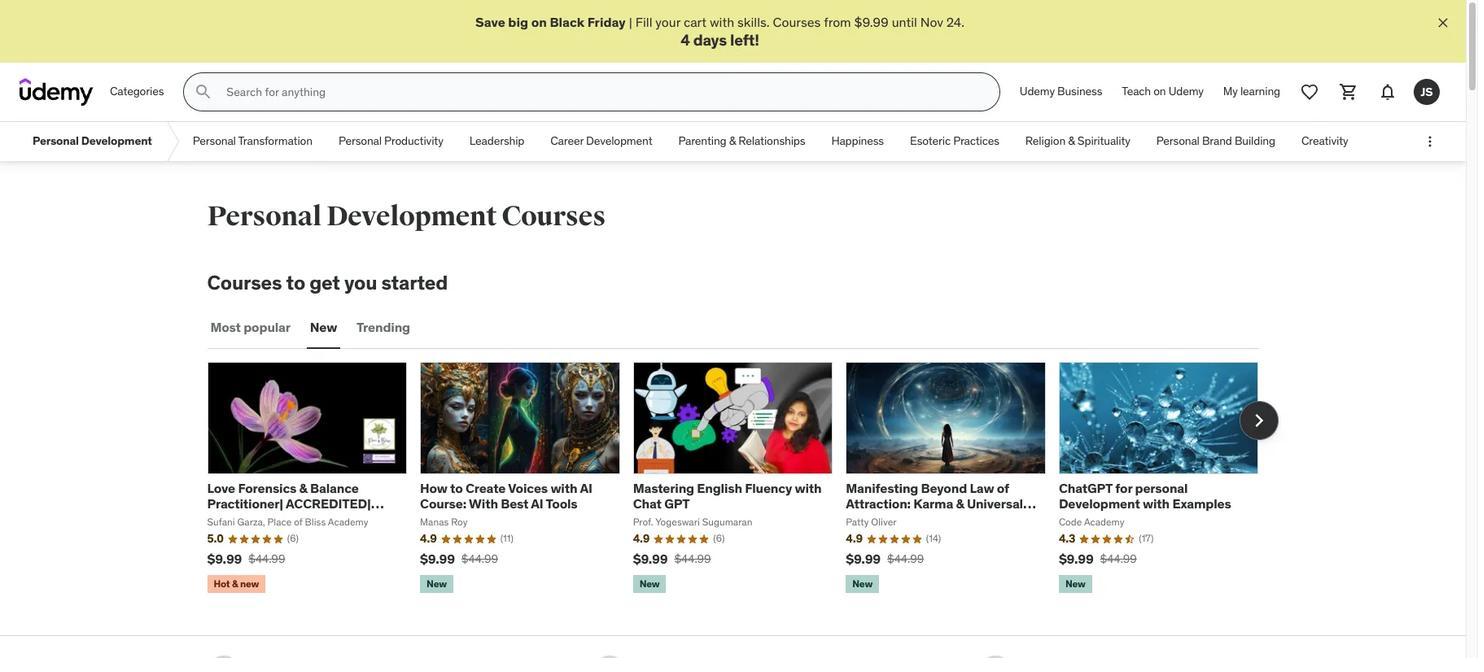 Task type: locate. For each thing, give the bounding box(es) containing it.
1 vertical spatial on
[[1154, 84, 1167, 99]]

personal left brand
[[1157, 134, 1200, 149]]

career development
[[551, 134, 653, 149]]

personal transformation link
[[180, 122, 326, 161]]

on
[[532, 14, 547, 30], [1154, 84, 1167, 99]]

udemy left my
[[1169, 84, 1204, 99]]

your
[[656, 14, 681, 30]]

personal inside 'link'
[[33, 134, 79, 149]]

personal right arrow pointing to subcategory menu links image at top
[[193, 134, 236, 149]]

with right fluency
[[795, 481, 822, 497]]

2 vertical spatial courses
[[207, 271, 282, 296]]

personal productivity link
[[326, 122, 457, 161]]

ai right best
[[531, 496, 544, 513]]

1 vertical spatial to
[[450, 481, 463, 497]]

tools
[[546, 496, 578, 513]]

development for personal development courses
[[326, 200, 497, 234]]

law left of
[[970, 481, 995, 497]]

js
[[1422, 85, 1434, 99]]

law
[[970, 481, 995, 497], [846, 512, 871, 528]]

personal down udemy image
[[33, 134, 79, 149]]

with right voices
[[551, 481, 578, 497]]

2 horizontal spatial courses
[[773, 14, 821, 30]]

udemy left 'business'
[[1020, 84, 1055, 99]]

creativity link
[[1289, 122, 1362, 161]]

learning
[[1241, 84, 1281, 99]]

categories button
[[100, 73, 174, 112]]

0 vertical spatial on
[[532, 14, 547, 30]]

forensics
[[238, 481, 297, 497]]

esoteric
[[910, 134, 951, 149]]

esoteric practices link
[[897, 122, 1013, 161]]

how to create voices with ai course: with best ai tools
[[420, 481, 593, 513]]

to
[[286, 271, 305, 296], [450, 481, 463, 497]]

& right karma on the bottom right
[[956, 496, 965, 513]]

0 vertical spatial courses
[[773, 14, 821, 30]]

to right how
[[450, 481, 463, 497]]

1 vertical spatial law
[[846, 512, 871, 528]]

1 horizontal spatial courses
[[502, 200, 606, 234]]

best
[[501, 496, 529, 513]]

development
[[81, 134, 152, 149], [586, 134, 653, 149], [326, 200, 497, 234], [1059, 496, 1141, 513]]

productivity
[[384, 134, 444, 149]]

attraction:
[[846, 496, 911, 513]]

certified
[[207, 512, 273, 528]]

karma
[[914, 496, 954, 513]]

brand
[[1203, 134, 1233, 149]]

my learning
[[1224, 84, 1281, 99]]

& right the religion
[[1069, 134, 1076, 149]]

2 udemy from the left
[[1169, 84, 1204, 99]]

chatgpt for personal development with examples link
[[1059, 481, 1232, 513]]

1 udemy from the left
[[1020, 84, 1055, 99]]

development inside 'link'
[[81, 134, 152, 149]]

development for career development
[[586, 134, 653, 149]]

courses
[[773, 14, 821, 30], [502, 200, 606, 234], [207, 271, 282, 296]]

1 horizontal spatial udemy
[[1169, 84, 1204, 99]]

courses up 'most popular'
[[207, 271, 282, 296]]

&
[[729, 134, 736, 149], [1069, 134, 1076, 149], [299, 481, 308, 497], [956, 496, 965, 513]]

practices
[[954, 134, 1000, 149]]

0 vertical spatial to
[[286, 271, 305, 296]]

how to create voices with ai course: with best ai tools link
[[420, 481, 593, 513]]

0 horizontal spatial to
[[286, 271, 305, 296]]

happiness
[[832, 134, 884, 149]]

0 vertical spatial law
[[970, 481, 995, 497]]

0 horizontal spatial law
[[846, 512, 871, 528]]

to for create
[[450, 481, 463, 497]]

mastering english fluency with chat gpt
[[633, 481, 822, 513]]

1 horizontal spatial to
[[450, 481, 463, 497]]

my learning link
[[1214, 73, 1291, 112]]

popular
[[244, 320, 291, 336]]

love
[[207, 481, 235, 497]]

carousel element
[[207, 362, 1279, 597]]

|
[[629, 14, 633, 30]]

business
[[1058, 84, 1103, 99]]

how
[[420, 481, 448, 497]]

manifesting
[[846, 481, 919, 497]]

with inside how to create voices with ai course: with best ai tools
[[551, 481, 578, 497]]

on right teach
[[1154, 84, 1167, 99]]

courses left from
[[773, 14, 821, 30]]

personal
[[33, 134, 79, 149], [193, 134, 236, 149], [339, 134, 382, 149], [1157, 134, 1200, 149], [207, 200, 322, 234]]

big
[[508, 14, 529, 30]]

with up days
[[710, 14, 735, 30]]

manifesting beyond law of attraction:  karma & universal law
[[846, 481, 1024, 528]]

left!
[[730, 30, 760, 50]]

voices
[[508, 481, 548, 497]]

udemy
[[1020, 84, 1055, 99], [1169, 84, 1204, 99]]

ai right "tools"
[[580, 481, 593, 497]]

to left the get
[[286, 271, 305, 296]]

on right big at the top left
[[532, 14, 547, 30]]

mastering english fluency with chat gpt link
[[633, 481, 822, 513]]

trending button
[[354, 309, 414, 348]]

cart
[[684, 14, 707, 30]]

personal down personal transformation link
[[207, 200, 322, 234]]

development inside chatgpt for personal development with examples
[[1059, 496, 1141, 513]]

courses to get you started
[[207, 271, 448, 296]]

submit search image
[[194, 82, 214, 102]]

& inside the manifesting beyond law of attraction:  karma & universal law
[[956, 496, 965, 513]]

fill
[[636, 14, 653, 30]]

1 horizontal spatial on
[[1154, 84, 1167, 99]]

& inside 'love forensics & balance practitioner| accredited| certified'
[[299, 481, 308, 497]]

career
[[551, 134, 584, 149]]

categories
[[110, 84, 164, 99]]

0 horizontal spatial on
[[532, 14, 547, 30]]

gpt
[[665, 496, 690, 513]]

law down manifesting on the right of the page
[[846, 512, 871, 528]]

with inside save big on black friday | fill your cart with skills. courses from $9.99 until nov 24. 4 days left!
[[710, 14, 735, 30]]

& left balance
[[299, 481, 308, 497]]

personal for personal development
[[33, 134, 79, 149]]

for
[[1116, 481, 1133, 497]]

udemy image
[[20, 78, 94, 106]]

spirituality
[[1078, 134, 1131, 149]]

courses down career
[[502, 200, 606, 234]]

Search for anything text field
[[223, 78, 980, 106]]

wishlist image
[[1301, 82, 1320, 102]]

0 horizontal spatial courses
[[207, 271, 282, 296]]

0 horizontal spatial udemy
[[1020, 84, 1055, 99]]

personal left productivity
[[339, 134, 382, 149]]

personal for personal productivity
[[339, 134, 382, 149]]

love forensics & balance practitioner| accredited| certified
[[207, 481, 371, 528]]

black
[[550, 14, 585, 30]]

parenting
[[679, 134, 727, 149]]

with right for
[[1143, 496, 1170, 513]]

ai
[[580, 481, 593, 497], [531, 496, 544, 513]]

teach
[[1122, 84, 1152, 99]]

esoteric practices
[[910, 134, 1000, 149]]

to for get
[[286, 271, 305, 296]]

to inside how to create voices with ai course: with best ai tools
[[450, 481, 463, 497]]

love forensics & balance practitioner| accredited| certified link
[[207, 481, 384, 528]]

courses inside save big on black friday | fill your cart with skills. courses from $9.99 until nov 24. 4 days left!
[[773, 14, 821, 30]]

personal brand building link
[[1144, 122, 1289, 161]]



Task type: describe. For each thing, give the bounding box(es) containing it.
happiness link
[[819, 122, 897, 161]]

on inside save big on black friday | fill your cart with skills. courses from $9.99 until nov 24. 4 days left!
[[532, 14, 547, 30]]

close image
[[1436, 15, 1452, 31]]

personal for personal transformation
[[193, 134, 236, 149]]

with inside mastering english fluency with chat gpt
[[795, 481, 822, 497]]

creativity
[[1302, 134, 1349, 149]]

personal transformation
[[193, 134, 313, 149]]

accredited|
[[286, 496, 371, 513]]

trending
[[357, 320, 410, 336]]

0 horizontal spatial ai
[[531, 496, 544, 513]]

of
[[997, 481, 1010, 497]]

you
[[344, 271, 377, 296]]

create
[[466, 481, 506, 497]]

shopping cart with 0 items image
[[1340, 82, 1359, 102]]

js link
[[1408, 73, 1447, 112]]

chatgpt for personal development with examples
[[1059, 481, 1232, 513]]

friday
[[588, 14, 626, 30]]

most popular
[[211, 320, 291, 336]]

personal brand building
[[1157, 134, 1276, 149]]

with
[[469, 496, 498, 513]]

personal development link
[[20, 122, 165, 161]]

fluency
[[745, 481, 792, 497]]

teach on udemy link
[[1113, 73, 1214, 112]]

udemy business link
[[1011, 73, 1113, 112]]

with inside chatgpt for personal development with examples
[[1143, 496, 1170, 513]]

manifesting beyond law of attraction:  karma & universal law link
[[846, 481, 1037, 528]]

personal for personal brand building
[[1157, 134, 1200, 149]]

chat
[[633, 496, 662, 513]]

save
[[476, 14, 506, 30]]

save big on black friday | fill your cart with skills. courses from $9.99 until nov 24. 4 days left!
[[476, 14, 965, 50]]

most popular button
[[207, 309, 294, 348]]

mastering
[[633, 481, 695, 497]]

my
[[1224, 84, 1238, 99]]

personal for personal development courses
[[207, 200, 322, 234]]

skills.
[[738, 14, 770, 30]]

examples
[[1173, 496, 1232, 513]]

development for personal development
[[81, 134, 152, 149]]

career development link
[[538, 122, 666, 161]]

until
[[892, 14, 918, 30]]

on inside teach on udemy link
[[1154, 84, 1167, 99]]

from
[[824, 14, 852, 30]]

leadership
[[470, 134, 525, 149]]

parenting & relationships link
[[666, 122, 819, 161]]

$9.99
[[855, 14, 889, 30]]

religion & spirituality
[[1026, 134, 1131, 149]]

started
[[382, 271, 448, 296]]

4
[[681, 30, 690, 50]]

course:
[[420, 496, 467, 513]]

relationships
[[739, 134, 806, 149]]

more subcategory menu links image
[[1423, 134, 1439, 150]]

1 horizontal spatial law
[[970, 481, 995, 497]]

days
[[694, 30, 727, 50]]

most
[[211, 320, 241, 336]]

24.
[[947, 14, 965, 30]]

notifications image
[[1379, 82, 1398, 102]]

teach on udemy
[[1122, 84, 1204, 99]]

& right parenting
[[729, 134, 736, 149]]

1 vertical spatial courses
[[502, 200, 606, 234]]

arrow pointing to subcategory menu links image
[[165, 122, 180, 161]]

religion & spirituality link
[[1013, 122, 1144, 161]]

personal productivity
[[339, 134, 444, 149]]

religion
[[1026, 134, 1066, 149]]

beyond
[[922, 481, 968, 497]]

building
[[1235, 134, 1276, 149]]

1 horizontal spatial ai
[[580, 481, 593, 497]]

next image
[[1246, 408, 1272, 434]]

transformation
[[238, 134, 313, 149]]

personal
[[1136, 481, 1188, 497]]

new
[[310, 320, 337, 336]]

new button
[[307, 309, 341, 348]]

udemy business
[[1020, 84, 1103, 99]]

practitioner|
[[207, 496, 283, 513]]

personal development courses
[[207, 200, 606, 234]]

universal
[[967, 496, 1024, 513]]

personal development
[[33, 134, 152, 149]]

get
[[310, 271, 340, 296]]

nov
[[921, 14, 944, 30]]



Task type: vqa. For each thing, say whether or not it's contained in the screenshot.
The Creativity
yes



